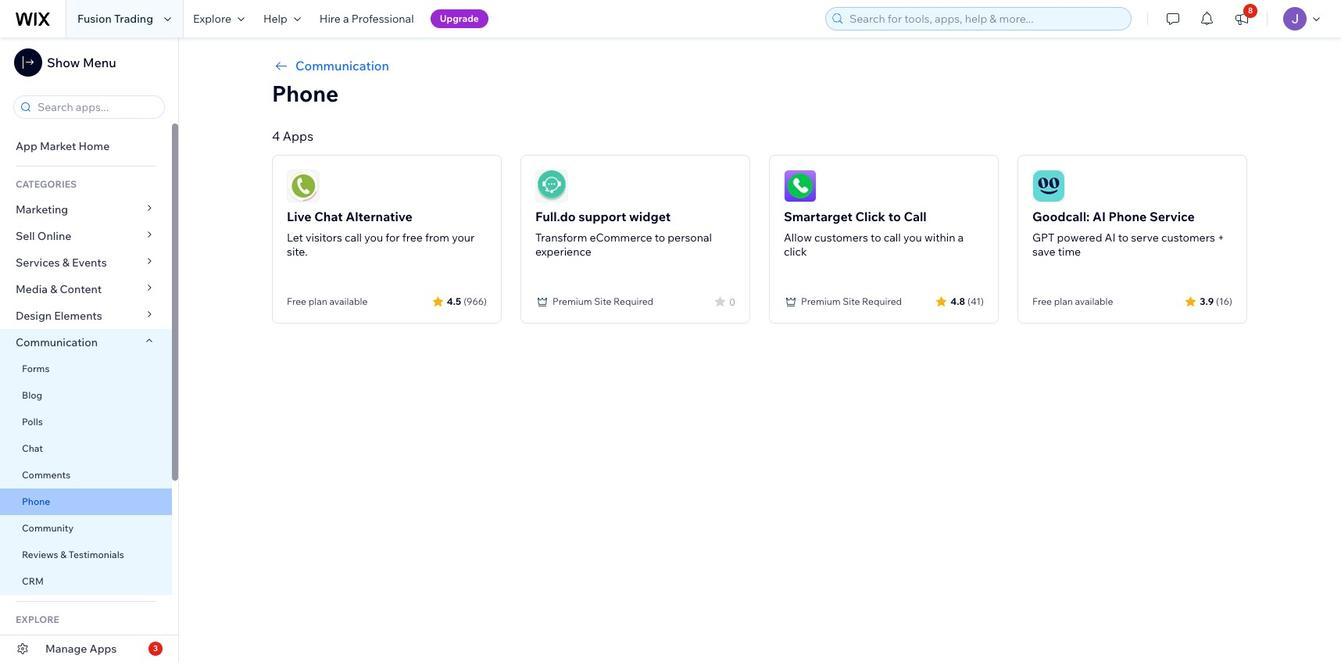 Task type: locate. For each thing, give the bounding box(es) containing it.
site down smartarget click to call allow customers to call you within a click
[[843, 295, 860, 307]]

1 vertical spatial phone
[[1109, 209, 1147, 224]]

2 horizontal spatial phone
[[1109, 209, 1147, 224]]

customers down smartarget
[[815, 231, 868, 245]]

forms
[[22, 363, 50, 374]]

chat up visitors
[[314, 209, 343, 224]]

goodcall:
[[1033, 209, 1090, 224]]

1 vertical spatial communication
[[16, 335, 100, 349]]

free plan available
[[287, 295, 368, 307], [1033, 295, 1113, 307]]

0 vertical spatial communication
[[295, 58, 389, 73]]

apps right 4
[[283, 128, 313, 144]]

phone down comments
[[22, 496, 50, 507]]

live
[[287, 209, 312, 224]]

media & content link
[[0, 276, 172, 303]]

3.9 (16)
[[1200, 295, 1233, 307]]

available
[[329, 295, 368, 307], [1075, 295, 1113, 307]]

chat
[[314, 209, 343, 224], [22, 442, 43, 454]]

forms link
[[0, 356, 172, 382]]

&
[[62, 256, 70, 270], [50, 282, 57, 296], [60, 549, 67, 560]]

testimonials
[[69, 549, 124, 560]]

apps right the manage
[[90, 642, 117, 656]]

0 vertical spatial &
[[62, 256, 70, 270]]

click
[[784, 245, 807, 259]]

sell online link
[[0, 223, 172, 249]]

chat inside live chat alternative let visitors call you for free from your site.
[[314, 209, 343, 224]]

0 horizontal spatial phone
[[22, 496, 50, 507]]

you down call
[[904, 231, 922, 245]]

available for chat
[[329, 295, 368, 307]]

2 premium from the left
[[801, 295, 841, 307]]

full.do support widget transform ecommerce to personal experience
[[535, 209, 712, 259]]

reviews & testimonials
[[22, 549, 124, 560]]

free
[[287, 295, 306, 307], [1033, 295, 1052, 307]]

plan for live
[[309, 295, 327, 307]]

1 horizontal spatial premium site required
[[801, 295, 902, 307]]

1 vertical spatial a
[[958, 231, 964, 245]]

free for goodcall: ai phone service
[[1033, 295, 1052, 307]]

+
[[1218, 231, 1225, 245]]

online
[[37, 229, 71, 243]]

show menu
[[47, 55, 116, 70]]

0 horizontal spatial plan
[[309, 295, 327, 307]]

1 premium from the left
[[553, 295, 592, 307]]

free down the site.
[[287, 295, 306, 307]]

4.5
[[447, 295, 461, 307]]

premium site required down experience
[[553, 295, 654, 307]]

ai right powered
[[1105, 231, 1116, 245]]

0 horizontal spatial call
[[345, 231, 362, 245]]

communication link
[[272, 56, 1248, 75], [0, 329, 172, 356]]

site down ecommerce
[[594, 295, 612, 307]]

required down smartarget click to call allow customers to call you within a click
[[862, 295, 902, 307]]

1 vertical spatial &
[[50, 282, 57, 296]]

alternative
[[346, 209, 413, 224]]

to down widget
[[655, 231, 665, 245]]

1 horizontal spatial you
[[904, 231, 922, 245]]

1 free plan available from the left
[[287, 295, 368, 307]]

smartarget
[[784, 209, 853, 224]]

2 vertical spatial &
[[60, 549, 67, 560]]

apps
[[283, 128, 313, 144], [90, 642, 117, 656]]

1 customers from the left
[[815, 231, 868, 245]]

premium site required down smartarget click to call allow customers to call you within a click
[[801, 295, 902, 307]]

to left "serve"
[[1118, 231, 1129, 245]]

0 horizontal spatial communication link
[[0, 329, 172, 356]]

site.
[[287, 245, 308, 259]]

available down time
[[1075, 295, 1113, 307]]

plan down time
[[1054, 295, 1073, 307]]

1 horizontal spatial customers
[[1161, 231, 1215, 245]]

transform
[[535, 231, 587, 245]]

4
[[272, 128, 280, 144]]

1 horizontal spatial available
[[1075, 295, 1113, 307]]

& right media
[[50, 282, 57, 296]]

explore
[[16, 614, 59, 625]]

1 site from the left
[[594, 295, 612, 307]]

1 available from the left
[[329, 295, 368, 307]]

personal
[[668, 231, 712, 245]]

1 horizontal spatial site
[[843, 295, 860, 307]]

2 you from the left
[[904, 231, 922, 245]]

1 horizontal spatial communication link
[[272, 56, 1248, 75]]

phone up 4 apps
[[272, 80, 339, 107]]

1 horizontal spatial chat
[[314, 209, 343, 224]]

premium site required
[[553, 295, 654, 307], [801, 295, 902, 307]]

site
[[594, 295, 612, 307], [843, 295, 860, 307]]

media
[[16, 282, 48, 296]]

serve
[[1131, 231, 1159, 245]]

plan down visitors
[[309, 295, 327, 307]]

communication
[[295, 58, 389, 73], [16, 335, 100, 349]]

& right 'reviews'
[[60, 549, 67, 560]]

media & content
[[16, 282, 102, 296]]

1 premium site required from the left
[[553, 295, 654, 307]]

0 horizontal spatial site
[[594, 295, 612, 307]]

a right hire
[[343, 12, 349, 26]]

for
[[386, 231, 400, 245]]

manage
[[45, 642, 87, 656]]

show
[[47, 55, 80, 70]]

required down ecommerce
[[614, 295, 654, 307]]

8 button
[[1225, 0, 1259, 38]]

0 vertical spatial phone
[[272, 80, 339, 107]]

2 available from the left
[[1075, 295, 1113, 307]]

chat link
[[0, 435, 172, 462]]

required for call
[[862, 295, 902, 307]]

communication down hire
[[295, 58, 389, 73]]

free down save
[[1033, 295, 1052, 307]]

events
[[72, 256, 107, 270]]

phone up "serve"
[[1109, 209, 1147, 224]]

apps for manage apps
[[90, 642, 117, 656]]

2 vertical spatial phone
[[22, 496, 50, 507]]

0 vertical spatial a
[[343, 12, 349, 26]]

8
[[1248, 5, 1253, 16]]

1 plan from the left
[[309, 295, 327, 307]]

1 horizontal spatial required
[[862, 295, 902, 307]]

2 free from the left
[[1033, 295, 1052, 307]]

professional
[[352, 12, 414, 26]]

goodcall: ai phone service gpt powered ai to serve customers + save time
[[1033, 209, 1225, 259]]

site for call
[[843, 295, 860, 307]]

1 required from the left
[[614, 295, 654, 307]]

ai up powered
[[1093, 209, 1106, 224]]

from
[[425, 231, 449, 245]]

0 horizontal spatial required
[[614, 295, 654, 307]]

1 horizontal spatial apps
[[283, 128, 313, 144]]

phone inside goodcall: ai phone service gpt powered ai to serve customers + save time
[[1109, 209, 1147, 224]]

powered
[[1057, 231, 1102, 245]]

1 horizontal spatial premium
[[801, 295, 841, 307]]

call right visitors
[[345, 231, 362, 245]]

communication down "design elements"
[[16, 335, 100, 349]]

content
[[60, 282, 102, 296]]

manage apps
[[45, 642, 117, 656]]

save
[[1033, 245, 1056, 259]]

1 vertical spatial chat
[[22, 442, 43, 454]]

ai
[[1093, 209, 1106, 224], [1105, 231, 1116, 245]]

to
[[888, 209, 901, 224], [655, 231, 665, 245], [871, 231, 881, 245], [1118, 231, 1129, 245]]

your
[[452, 231, 475, 245]]

live chat alternative logo image
[[287, 170, 320, 202]]

full.do support widget logo image
[[535, 170, 568, 202]]

0 horizontal spatial free plan available
[[287, 295, 368, 307]]

customers down service in the top of the page
[[1161, 231, 1215, 245]]

site for transform
[[594, 295, 612, 307]]

1 horizontal spatial plan
[[1054, 295, 1073, 307]]

1 horizontal spatial a
[[958, 231, 964, 245]]

comments link
[[0, 462, 172, 489]]

free plan available down the site.
[[287, 295, 368, 307]]

0 horizontal spatial you
[[364, 231, 383, 245]]

smartarget click to call logo image
[[784, 170, 817, 202]]

1 vertical spatial apps
[[90, 642, 117, 656]]

you inside live chat alternative let visitors call you for free from your site.
[[364, 231, 383, 245]]

& left the events
[[62, 256, 70, 270]]

marketing link
[[0, 196, 172, 223]]

& for events
[[62, 256, 70, 270]]

premium
[[553, 295, 592, 307], [801, 295, 841, 307]]

free plan available down time
[[1033, 295, 1113, 307]]

2 required from the left
[[862, 295, 902, 307]]

1 you from the left
[[364, 231, 383, 245]]

1 free from the left
[[287, 295, 306, 307]]

1 call from the left
[[345, 231, 362, 245]]

premium down experience
[[553, 295, 592, 307]]

you left for
[[364, 231, 383, 245]]

you
[[364, 231, 383, 245], [904, 231, 922, 245]]

3
[[153, 643, 158, 653]]

0 horizontal spatial apps
[[90, 642, 117, 656]]

design elements
[[16, 309, 102, 323]]

2 free plan available from the left
[[1033, 295, 1113, 307]]

menu
[[83, 55, 116, 70]]

to left call
[[888, 209, 901, 224]]

0 vertical spatial chat
[[314, 209, 343, 224]]

call inside smartarget click to call allow customers to call you within a click
[[884, 231, 901, 245]]

premium down click
[[801, 295, 841, 307]]

polls
[[22, 416, 43, 428]]

goodcall: ai phone service  logo image
[[1033, 170, 1065, 202]]

live chat alternative let visitors call you for free from your site.
[[287, 209, 475, 259]]

0 horizontal spatial customers
[[815, 231, 868, 245]]

apps inside sidebar element
[[90, 642, 117, 656]]

a
[[343, 12, 349, 26], [958, 231, 964, 245]]

(41)
[[968, 295, 984, 307]]

call down click
[[884, 231, 901, 245]]

0 horizontal spatial communication
[[16, 335, 100, 349]]

1 horizontal spatial free plan available
[[1033, 295, 1113, 307]]

2 call from the left
[[884, 231, 901, 245]]

app market home
[[16, 139, 110, 153]]

2 premium site required from the left
[[801, 295, 902, 307]]

phone
[[272, 80, 339, 107], [1109, 209, 1147, 224], [22, 496, 50, 507]]

0 horizontal spatial a
[[343, 12, 349, 26]]

1 vertical spatial communication link
[[0, 329, 172, 356]]

chat inside sidebar element
[[22, 442, 43, 454]]

0 vertical spatial apps
[[283, 128, 313, 144]]

2 plan from the left
[[1054, 295, 1073, 307]]

0 horizontal spatial chat
[[22, 442, 43, 454]]

a inside smartarget click to call allow customers to call you within a click
[[958, 231, 964, 245]]

you inside smartarget click to call allow customers to call you within a click
[[904, 231, 922, 245]]

1 horizontal spatial call
[[884, 231, 901, 245]]

chat down polls in the bottom left of the page
[[22, 442, 43, 454]]

a right within
[[958, 231, 964, 245]]

phone inside sidebar element
[[22, 496, 50, 507]]

0 horizontal spatial premium site required
[[553, 295, 654, 307]]

communication inside sidebar element
[[16, 335, 100, 349]]

plan
[[309, 295, 327, 307], [1054, 295, 1073, 307]]

2 site from the left
[[843, 295, 860, 307]]

available down visitors
[[329, 295, 368, 307]]

0 horizontal spatial free
[[287, 295, 306, 307]]

0 horizontal spatial premium
[[553, 295, 592, 307]]

2 customers from the left
[[1161, 231, 1215, 245]]

0 horizontal spatial available
[[329, 295, 368, 307]]

app market home link
[[0, 133, 172, 159]]

1 horizontal spatial free
[[1033, 295, 1052, 307]]



Task type: vqa. For each thing, say whether or not it's contained in the screenshot.
the 3 associated with 217537123517253
no



Task type: describe. For each thing, give the bounding box(es) containing it.
4.8
[[951, 295, 965, 307]]

hire
[[320, 12, 341, 26]]

fusion
[[77, 12, 112, 26]]

hire a professional
[[320, 12, 414, 26]]

crm
[[22, 575, 44, 587]]

let
[[287, 231, 303, 245]]

services & events
[[16, 256, 107, 270]]

home
[[79, 139, 110, 153]]

to inside full.do support widget transform ecommerce to personal experience
[[655, 231, 665, 245]]

0 vertical spatial ai
[[1093, 209, 1106, 224]]

upgrade button
[[430, 9, 488, 28]]

help
[[263, 12, 288, 26]]

reviews & testimonials link
[[0, 542, 172, 568]]

free for live chat alternative
[[287, 295, 306, 307]]

Search for tools, apps, help & more... field
[[845, 8, 1126, 30]]

blog
[[22, 389, 42, 401]]

polls link
[[0, 409, 172, 435]]

call inside live chat alternative let visitors call you for free from your site.
[[345, 231, 362, 245]]

0 vertical spatial communication link
[[272, 56, 1248, 75]]

help button
[[254, 0, 310, 38]]

design
[[16, 309, 52, 323]]

required for transform
[[614, 295, 654, 307]]

hire a professional link
[[310, 0, 423, 38]]

support
[[579, 209, 626, 224]]

customers inside smartarget click to call allow customers to call you within a click
[[815, 231, 868, 245]]

4.5 (966)
[[447, 295, 487, 307]]

premium site required for call
[[801, 295, 902, 307]]

sidebar element
[[0, 38, 179, 662]]

services
[[16, 256, 60, 270]]

visitors
[[306, 231, 342, 245]]

phone link
[[0, 489, 172, 515]]

premium for smartarget
[[801, 295, 841, 307]]

click
[[856, 209, 886, 224]]

blog link
[[0, 382, 172, 409]]

(16)
[[1216, 295, 1233, 307]]

gpt
[[1033, 231, 1055, 245]]

ecommerce
[[590, 231, 652, 245]]

fusion trading
[[77, 12, 153, 26]]

4 apps
[[272, 128, 313, 144]]

(966)
[[464, 295, 487, 307]]

4.8 (41)
[[951, 295, 984, 307]]

free
[[402, 231, 423, 245]]

free plan available for live
[[287, 295, 368, 307]]

premium site required for transform
[[553, 295, 654, 307]]

service
[[1150, 209, 1195, 224]]

plan for goodcall:
[[1054, 295, 1073, 307]]

widget
[[629, 209, 671, 224]]

to down click
[[871, 231, 881, 245]]

& for content
[[50, 282, 57, 296]]

trading
[[114, 12, 153, 26]]

explore
[[193, 12, 231, 26]]

premium for full.do
[[553, 295, 592, 307]]

customers inside goodcall: ai phone service gpt powered ai to serve customers + save time
[[1161, 231, 1215, 245]]

full.do
[[535, 209, 576, 224]]

community link
[[0, 515, 172, 542]]

smartarget click to call allow customers to call you within a click
[[784, 209, 964, 259]]

& for testimonials
[[60, 549, 67, 560]]

crm link
[[0, 568, 172, 595]]

sell
[[16, 229, 35, 243]]

Search apps... field
[[33, 96, 159, 118]]

1 horizontal spatial phone
[[272, 80, 339, 107]]

reviews
[[22, 549, 58, 560]]

services & events link
[[0, 249, 172, 276]]

apps for 4 apps
[[283, 128, 313, 144]]

available for ai
[[1075, 295, 1113, 307]]

allow
[[784, 231, 812, 245]]

1 vertical spatial ai
[[1105, 231, 1116, 245]]

show menu button
[[14, 48, 116, 77]]

experience
[[535, 245, 592, 259]]

1 horizontal spatial communication
[[295, 58, 389, 73]]

app
[[16, 139, 37, 153]]

3.9
[[1200, 295, 1214, 307]]

call
[[904, 209, 927, 224]]

0
[[730, 296, 736, 308]]

marketing
[[16, 202, 68, 217]]

categories
[[16, 178, 77, 190]]

community
[[22, 522, 74, 534]]

free plan available for goodcall:
[[1033, 295, 1113, 307]]

within
[[925, 231, 956, 245]]

elements
[[54, 309, 102, 323]]

upgrade
[[440, 13, 479, 24]]

sell online
[[16, 229, 71, 243]]

comments
[[22, 469, 70, 481]]

to inside goodcall: ai phone service gpt powered ai to serve customers + save time
[[1118, 231, 1129, 245]]

market
[[40, 139, 76, 153]]



